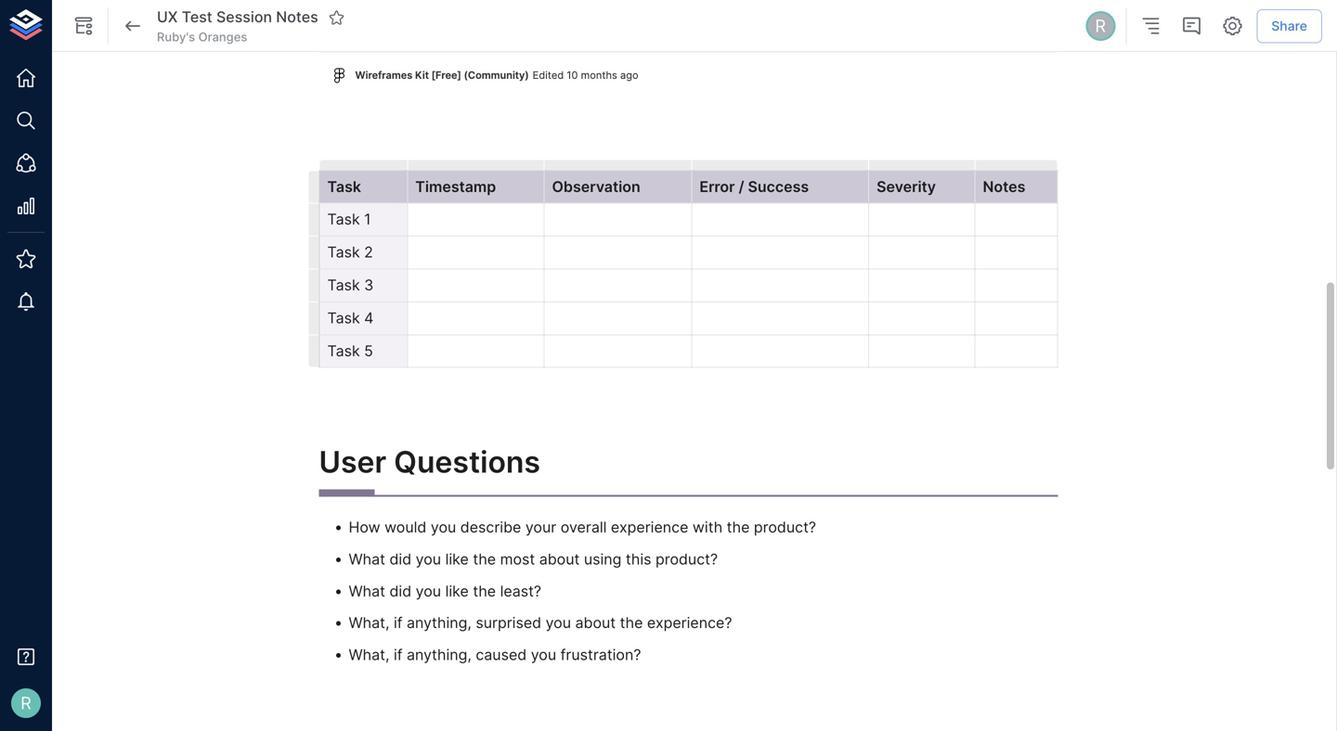 Task type: locate. For each thing, give the bounding box(es) containing it.
2 if from the top
[[394, 647, 403, 665]]

user
[[319, 445, 387, 480]]

about up frustration?
[[575, 615, 616, 633]]

ruby's oranges
[[157, 30, 247, 44]]

task 1
[[327, 211, 371, 229]]

0 vertical spatial if
[[394, 615, 403, 633]]

surprised
[[476, 615, 542, 633]]

0 horizontal spatial r
[[21, 694, 31, 714]]

questions
[[394, 445, 541, 480]]

0 vertical spatial did
[[390, 551, 412, 569]]

3
[[364, 276, 374, 294]]

1 horizontal spatial product?
[[754, 519, 816, 537]]

anything,
[[407, 615, 472, 633], [407, 647, 472, 665]]

1 horizontal spatial r button
[[1083, 8, 1119, 44]]

what, for what, if anything, surprised you about the experience?
[[349, 615, 390, 633]]

you down the would
[[416, 583, 441, 601]]

task for task 2
[[327, 243, 360, 262]]

what did you like the least?
[[349, 583, 542, 601]]

session
[[216, 8, 272, 26]]

your
[[526, 519, 557, 537]]

test
[[182, 8, 212, 26]]

1 task from the top
[[327, 178, 361, 196]]

like
[[445, 551, 469, 569], [445, 583, 469, 601]]

share
[[1272, 18, 1308, 34]]

1 vertical spatial anything,
[[407, 647, 472, 665]]

about down your
[[539, 551, 580, 569]]

did for what did you like the least?
[[390, 583, 412, 601]]

describe
[[461, 519, 521, 537]]

if
[[394, 615, 403, 633], [394, 647, 403, 665]]

user questions
[[319, 445, 541, 480]]

anything, left caused
[[407, 647, 472, 665]]

product? down with
[[656, 551, 718, 569]]

you right the would
[[431, 519, 456, 537]]

what
[[349, 551, 385, 569], [349, 583, 385, 601]]

product? for how would you describe your overall experience with the product?
[[754, 519, 816, 537]]

task left 5
[[327, 342, 360, 360]]

ruby's oranges link
[[157, 29, 247, 46]]

task 4
[[327, 309, 374, 327]]

what for what did you like the most about using this product?
[[349, 551, 385, 569]]

2 what from the top
[[349, 583, 385, 601]]

0 vertical spatial like
[[445, 551, 469, 569]]

favorite image
[[329, 9, 345, 26]]

task up task 1
[[327, 178, 361, 196]]

ux test session notes
[[157, 8, 318, 26]]

show wiki image
[[72, 15, 95, 37]]

task for task 1
[[327, 211, 360, 229]]

experience
[[611, 519, 689, 537]]

5 task from the top
[[327, 309, 360, 327]]

r button
[[1083, 8, 1119, 44], [6, 684, 46, 725]]

notes
[[276, 8, 318, 26], [983, 178, 1026, 196]]

r
[[1096, 16, 1106, 36], [21, 694, 31, 714]]

how would you describe your overall experience with the product?
[[349, 519, 816, 537]]

3 task from the top
[[327, 243, 360, 262]]

4 task from the top
[[327, 276, 360, 294]]

like left least?
[[445, 583, 469, 601]]

task for task 3
[[327, 276, 360, 294]]

you right "surprised"
[[546, 615, 571, 633]]

would
[[385, 519, 427, 537]]

2 like from the top
[[445, 583, 469, 601]]

you up what did you like the least?
[[416, 551, 441, 569]]

task left 2
[[327, 243, 360, 262]]

2 task from the top
[[327, 211, 360, 229]]

like up what did you like the least?
[[445, 551, 469, 569]]

task left 1
[[327, 211, 360, 229]]

1 vertical spatial did
[[390, 583, 412, 601]]

1 like from the top
[[445, 551, 469, 569]]

2 what, from the top
[[349, 647, 390, 665]]

about
[[539, 551, 580, 569], [575, 615, 616, 633]]

ruby's
[[157, 30, 195, 44]]

1 what, from the top
[[349, 615, 390, 633]]

1 vertical spatial r
[[21, 694, 31, 714]]

did
[[390, 551, 412, 569], [390, 583, 412, 601]]

0 vertical spatial r button
[[1083, 8, 1119, 44]]

overall
[[561, 519, 607, 537]]

0 vertical spatial what,
[[349, 615, 390, 633]]

1 vertical spatial notes
[[983, 178, 1026, 196]]

task 3
[[327, 276, 374, 294]]

2
[[364, 243, 373, 262]]

0 vertical spatial what
[[349, 551, 385, 569]]

0 vertical spatial product?
[[754, 519, 816, 537]]

oranges
[[198, 30, 247, 44]]

1 vertical spatial r button
[[6, 684, 46, 725]]

0 horizontal spatial r button
[[6, 684, 46, 725]]

product?
[[754, 519, 816, 537], [656, 551, 718, 569]]

0 vertical spatial notes
[[276, 8, 318, 26]]

task for task 5
[[327, 342, 360, 360]]

1 did from the top
[[390, 551, 412, 569]]

you
[[431, 519, 456, 537], [416, 551, 441, 569], [416, 583, 441, 601], [546, 615, 571, 633], [531, 647, 557, 665]]

1 anything, from the top
[[407, 615, 472, 633]]

timestamp
[[415, 178, 496, 196]]

0 vertical spatial anything,
[[407, 615, 472, 633]]

0 vertical spatial r
[[1096, 16, 1106, 36]]

what,
[[349, 615, 390, 633], [349, 647, 390, 665]]

task
[[327, 178, 361, 196], [327, 211, 360, 229], [327, 243, 360, 262], [327, 276, 360, 294], [327, 309, 360, 327], [327, 342, 360, 360]]

0 horizontal spatial product?
[[656, 551, 718, 569]]

1 vertical spatial like
[[445, 583, 469, 601]]

anything, down what did you like the least?
[[407, 615, 472, 633]]

task left 3
[[327, 276, 360, 294]]

product? right with
[[754, 519, 816, 537]]

1 vertical spatial what
[[349, 583, 385, 601]]

1 vertical spatial product?
[[656, 551, 718, 569]]

frustration?
[[561, 647, 641, 665]]

1 vertical spatial if
[[394, 647, 403, 665]]

ux
[[157, 8, 178, 26]]

task left the 4
[[327, 309, 360, 327]]

2 did from the top
[[390, 583, 412, 601]]

1 vertical spatial what,
[[349, 647, 390, 665]]

5
[[364, 342, 373, 360]]

using
[[584, 551, 622, 569]]

1 horizontal spatial notes
[[983, 178, 1026, 196]]

1 what from the top
[[349, 551, 385, 569]]

1 if from the top
[[394, 615, 403, 633]]

0 horizontal spatial notes
[[276, 8, 318, 26]]

1
[[364, 211, 371, 229]]

what, if anything, surprised you about the experience?
[[349, 615, 732, 633]]

the
[[727, 519, 750, 537], [473, 551, 496, 569], [473, 583, 496, 601], [620, 615, 643, 633]]

experience?
[[647, 615, 732, 633]]

2 anything, from the top
[[407, 647, 472, 665]]

go back image
[[122, 15, 144, 37]]

6 task from the top
[[327, 342, 360, 360]]



Task type: describe. For each thing, give the bounding box(es) containing it.
product? for what did you like the most about using this product?
[[656, 551, 718, 569]]

1 horizontal spatial r
[[1096, 16, 1106, 36]]

if for what, if anything, caused you frustration?
[[394, 647, 403, 665]]

you for what did you like the most about using this product?
[[416, 551, 441, 569]]

observation
[[552, 178, 641, 196]]

the right with
[[727, 519, 750, 537]]

4
[[364, 309, 374, 327]]

you for how would you describe your overall experience with the product?
[[431, 519, 456, 537]]

what for what did you like the least?
[[349, 583, 385, 601]]

what, if anything, caused you frustration?
[[349, 647, 641, 665]]

like for least?
[[445, 583, 469, 601]]

if for what, if anything, surprised you about the experience?
[[394, 615, 403, 633]]

/
[[739, 178, 745, 196]]

caused
[[476, 647, 527, 665]]

0 vertical spatial about
[[539, 551, 580, 569]]

error
[[700, 178, 735, 196]]

task for task 4
[[327, 309, 360, 327]]

the up frustration?
[[620, 615, 643, 633]]

you down "what, if anything, surprised you about the experience?"
[[531, 647, 557, 665]]

like for most
[[445, 551, 469, 569]]

anything, for caused
[[407, 647, 472, 665]]

anything, for surprised
[[407, 615, 472, 633]]

how
[[349, 519, 380, 537]]

comments image
[[1181, 15, 1203, 37]]

task 2
[[327, 243, 373, 262]]

what, for what, if anything, caused you frustration?
[[349, 647, 390, 665]]

the down the describe
[[473, 551, 496, 569]]

the left least?
[[473, 583, 496, 601]]

did for what did you like the most about using this product?
[[390, 551, 412, 569]]

you for what did you like the least?
[[416, 583, 441, 601]]

most
[[500, 551, 535, 569]]

least?
[[500, 583, 542, 601]]

success
[[748, 178, 809, 196]]

task 5
[[327, 342, 373, 360]]

table of contents image
[[1140, 15, 1162, 37]]

with
[[693, 519, 723, 537]]

share button
[[1257, 9, 1323, 43]]

1 vertical spatial about
[[575, 615, 616, 633]]

what did you like the most about using this product?
[[349, 551, 718, 569]]

severity
[[877, 178, 936, 196]]

error / success
[[700, 178, 809, 196]]

this
[[626, 551, 652, 569]]

task for task
[[327, 178, 361, 196]]

settings image
[[1222, 15, 1244, 37]]



Task type: vqa. For each thing, say whether or not it's contained in the screenshot.
this
yes



